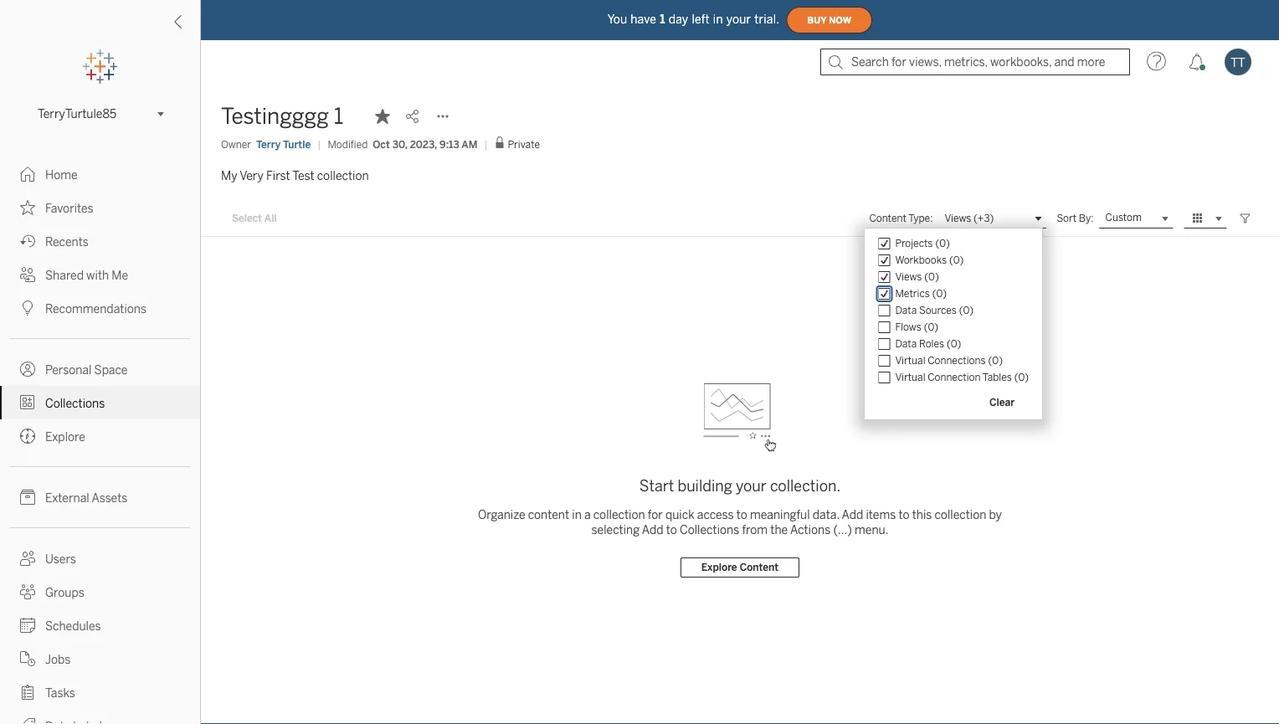 Task type: vqa. For each thing, say whether or not it's contained in the screenshot.
(...)
yes



Task type: locate. For each thing, give the bounding box(es) containing it.
1 horizontal spatial explore
[[702, 562, 738, 574]]

start
[[640, 477, 675, 495]]

0 vertical spatial data
[[896, 304, 917, 317]]

in right left
[[714, 12, 723, 26]]

tables
[[983, 371, 1012, 384]]

explore down collections link
[[45, 430, 85, 444]]

0 vertical spatial add
[[842, 508, 864, 522]]

) down sources
[[935, 321, 939, 333]]

add
[[842, 508, 864, 522], [642, 523, 664, 537]]

2 | from the left
[[485, 138, 488, 150]]

0 vertical spatial 1
[[660, 12, 666, 26]]

collections
[[45, 397, 105, 410], [680, 523, 740, 537]]

clear button
[[969, 393, 1036, 413]]

explore
[[45, 430, 85, 444], [702, 562, 738, 574]]

owner terry turtle | modified oct 30, 2023, 9:13 am |
[[221, 138, 488, 150]]

to
[[737, 508, 748, 522], [899, 508, 910, 522], [667, 523, 678, 537]]

grid view image
[[1191, 211, 1206, 226]]

schedules
[[45, 619, 101, 633]]

explore inside main navigation. press the up and down arrow keys to access links. element
[[45, 430, 85, 444]]

0 horizontal spatial collections
[[45, 397, 105, 410]]

1 up modified
[[334, 103, 343, 129]]

to down quick
[[667, 523, 678, 537]]

2 virtual from the top
[[896, 371, 926, 384]]

1 horizontal spatial collection
[[594, 508, 646, 522]]

type:
[[909, 212, 933, 224]]

projects ( 0 ) workbooks ( 0 ) views ( 0 ) metrics ( 0 ) data sources ( 0 ) flows ( 0 ) data roles ( 0 ) virtual connections ( 0 ) virtual connection tables ( 0 )
[[896, 237, 1030, 384]]

0 horizontal spatial views
[[896, 271, 922, 283]]

your left the trial.
[[727, 12, 752, 26]]

views inside "projects ( 0 ) workbooks ( 0 ) views ( 0 ) metrics ( 0 ) data sources ( 0 ) flows ( 0 ) data roles ( 0 ) virtual connections ( 0 ) virtual connection tables ( 0 )"
[[896, 271, 922, 283]]

1 vertical spatial 1
[[334, 103, 343, 129]]

recommendations link
[[0, 291, 200, 325]]

( down workbooks
[[925, 271, 929, 283]]

( right workbooks
[[950, 254, 954, 266]]

the
[[771, 523, 788, 537]]

1 vertical spatial content
[[740, 562, 779, 574]]

recommendations
[[45, 302, 147, 316]]

jobs link
[[0, 642, 200, 676]]

roles
[[920, 338, 945, 350]]

content left type:
[[870, 212, 907, 224]]

from
[[743, 523, 768, 537]]

(
[[936, 237, 940, 250], [950, 254, 954, 266], [925, 271, 929, 283], [933, 288, 937, 300], [960, 304, 964, 317], [925, 321, 929, 333], [947, 338, 951, 350], [989, 355, 993, 367], [1015, 371, 1019, 384]]

in left a
[[572, 508, 582, 522]]

explore down organize content in a collection for quick access to meaningful data. add items to this collection by selecting add to collections from the actions (...) menu.
[[702, 562, 738, 574]]

1 horizontal spatial content
[[870, 212, 907, 224]]

collections inside collections link
[[45, 397, 105, 410]]

1 horizontal spatial in
[[714, 12, 723, 26]]

0 horizontal spatial content
[[740, 562, 779, 574]]

| right turtle
[[318, 138, 321, 150]]

flows
[[896, 321, 922, 333]]

0
[[940, 237, 946, 250], [954, 254, 960, 266], [929, 271, 936, 283], [937, 288, 943, 300], [964, 304, 970, 317], [929, 321, 935, 333], [951, 338, 958, 350], [993, 355, 999, 367], [1019, 371, 1026, 384]]

explore inside button
[[702, 562, 738, 574]]

1 vertical spatial add
[[642, 523, 664, 537]]

external assets
[[45, 491, 128, 505]]

0 vertical spatial views
[[945, 213, 972, 225]]

0 vertical spatial explore
[[45, 430, 85, 444]]

0 vertical spatial collections
[[45, 397, 105, 410]]

metrics
[[896, 288, 930, 300]]

) up sources
[[943, 288, 947, 300]]

0 right workbooks
[[954, 254, 960, 266]]

0 horizontal spatial add
[[642, 523, 664, 537]]

explore content
[[702, 562, 779, 574]]

( right tables
[[1015, 371, 1019, 384]]

0 horizontal spatial in
[[572, 508, 582, 522]]

2 horizontal spatial collection
[[935, 508, 987, 522]]

shared with me link
[[0, 258, 200, 291]]

0 vertical spatial content
[[870, 212, 907, 224]]

0 up sources
[[937, 288, 943, 300]]

2 horizontal spatial to
[[899, 508, 910, 522]]

views up metrics
[[896, 271, 922, 283]]

1 vertical spatial views
[[896, 271, 922, 283]]

quick
[[666, 508, 695, 522]]

your
[[727, 12, 752, 26], [736, 477, 767, 495]]

data down flows
[[896, 338, 917, 350]]

add up (...)
[[842, 508, 864, 522]]

to up from
[[737, 508, 748, 522]]

custom
[[1106, 212, 1143, 224]]

home link
[[0, 157, 200, 191]]

meaningful
[[750, 508, 810, 522]]

collections link
[[0, 386, 200, 420]]

9:13
[[440, 138, 460, 150]]

1 | from the left
[[318, 138, 321, 150]]

collection left "by"
[[935, 508, 987, 522]]

your up organize content in a collection for quick access to meaningful data. add items to this collection by selecting add to collections from the actions (...) menu.
[[736, 477, 767, 495]]

(+3)
[[974, 213, 995, 225]]

0 up tables
[[993, 355, 999, 367]]

buy now button
[[787, 7, 873, 34]]

access
[[698, 508, 734, 522]]

1 vertical spatial in
[[572, 508, 582, 522]]

1 vertical spatial explore
[[702, 562, 738, 574]]

( right the roles
[[947, 338, 951, 350]]

workbooks
[[896, 254, 947, 266]]

| right am
[[485, 138, 488, 150]]

views left (+3) in the top right of the page
[[945, 213, 972, 225]]

space
[[94, 363, 128, 377]]

1 data from the top
[[896, 304, 917, 317]]

collection up selecting
[[594, 508, 646, 522]]

custom button
[[1099, 209, 1174, 229]]

explore link
[[0, 420, 200, 453]]

add down for
[[642, 523, 664, 537]]

collection
[[317, 169, 369, 183], [594, 508, 646, 522], [935, 508, 987, 522]]

) up tables
[[999, 355, 1003, 367]]

you have 1 day left in your trial.
[[608, 12, 780, 26]]

0 horizontal spatial collection
[[317, 169, 369, 183]]

0 horizontal spatial explore
[[45, 430, 85, 444]]

1 horizontal spatial |
[[485, 138, 488, 150]]

1 vertical spatial collections
[[680, 523, 740, 537]]

tasks link
[[0, 676, 200, 709]]

views inside popup button
[[945, 213, 972, 225]]

views (+3)
[[945, 213, 995, 225]]

organize content in a collection for quick access to meaningful data. add items to this collection by selecting add to collections from the actions (...) menu.
[[478, 508, 1003, 537]]

jobs
[[45, 653, 71, 667]]

in
[[714, 12, 723, 26], [572, 508, 582, 522]]

0 up the roles
[[929, 321, 935, 333]]

|
[[318, 138, 321, 150], [485, 138, 488, 150]]

building
[[678, 477, 733, 495]]

content down from
[[740, 562, 779, 574]]

selecting
[[592, 523, 640, 537]]

turtle
[[283, 138, 311, 150]]

explore for explore content
[[702, 562, 738, 574]]

) down workbooks
[[936, 271, 940, 283]]

now
[[830, 15, 852, 25]]

collection down modified
[[317, 169, 369, 183]]

home
[[45, 168, 78, 182]]

schedules link
[[0, 609, 200, 642]]

collections down personal
[[45, 397, 105, 410]]

data up flows
[[896, 304, 917, 317]]

sort
[[1057, 212, 1077, 224]]

1
[[660, 12, 666, 26], [334, 103, 343, 129]]

0 right tables
[[1019, 371, 1026, 384]]

( right flows
[[925, 321, 929, 333]]

1 horizontal spatial collections
[[680, 523, 740, 537]]

collections down access
[[680, 523, 740, 537]]

1 horizontal spatial views
[[945, 213, 972, 225]]

organize
[[478, 508, 526, 522]]

1 vertical spatial virtual
[[896, 371, 926, 384]]

by:
[[1080, 212, 1094, 224]]

( right sources
[[960, 304, 964, 317]]

0 horizontal spatial |
[[318, 138, 321, 150]]

first
[[266, 169, 290, 183]]

1 vertical spatial data
[[896, 338, 917, 350]]

0 vertical spatial virtual
[[896, 355, 926, 367]]

data
[[896, 304, 917, 317], [896, 338, 917, 350]]

items
[[866, 508, 896, 522]]

1 left day
[[660, 12, 666, 26]]

to left the this
[[899, 508, 910, 522]]

assets
[[92, 491, 128, 505]]



Task type: describe. For each thing, give the bounding box(es) containing it.
sort by:
[[1057, 212, 1094, 224]]

select
[[232, 213, 262, 225]]

0 vertical spatial your
[[727, 12, 752, 26]]

me
[[112, 268, 128, 282]]

am
[[462, 138, 478, 150]]

Search for views, metrics, workbooks, and more text field
[[821, 49, 1131, 75]]

) up workbooks
[[946, 237, 950, 250]]

0 vertical spatial in
[[714, 12, 723, 26]]

private
[[508, 139, 540, 151]]

content inside explore content button
[[740, 562, 779, 574]]

test
[[293, 169, 315, 183]]

buy
[[808, 15, 827, 25]]

( up tables
[[989, 355, 993, 367]]

( up sources
[[933, 288, 937, 300]]

1 vertical spatial your
[[736, 477, 767, 495]]

0 up workbooks
[[940, 237, 946, 250]]

clear
[[990, 397, 1015, 409]]

my
[[221, 169, 238, 183]]

0 horizontal spatial 1
[[334, 103, 343, 129]]

explore for explore
[[45, 430, 85, 444]]

testingggg
[[221, 103, 329, 129]]

) right sources
[[970, 304, 974, 317]]

personal space
[[45, 363, 128, 377]]

0 right sources
[[964, 304, 970, 317]]

explore content button
[[681, 558, 800, 578]]

30,
[[393, 138, 408, 150]]

groups link
[[0, 575, 200, 609]]

have
[[631, 12, 657, 26]]

main navigation. press the up and down arrow keys to access links. element
[[0, 157, 200, 725]]

1 virtual from the top
[[896, 355, 926, 367]]

0 up connections
[[951, 338, 958, 350]]

very
[[240, 169, 264, 183]]

left
[[692, 12, 710, 26]]

select all button
[[221, 209, 288, 229]]

a
[[585, 508, 591, 522]]

modified
[[328, 138, 368, 150]]

recents link
[[0, 224, 200, 258]]

projects
[[896, 237, 933, 250]]

my very first test collection
[[221, 169, 369, 183]]

personal space link
[[0, 353, 200, 386]]

menu.
[[855, 523, 889, 537]]

external assets link
[[0, 481, 200, 514]]

collection for test
[[317, 169, 369, 183]]

collection for a
[[594, 508, 646, 522]]

terry turtle link
[[256, 137, 311, 152]]

terryturtule85
[[38, 107, 117, 121]]

shared with me
[[45, 268, 128, 282]]

you
[[608, 12, 628, 26]]

personal
[[45, 363, 92, 377]]

1 horizontal spatial add
[[842, 508, 864, 522]]

tasks
[[45, 686, 75, 700]]

for
[[648, 508, 663, 522]]

) right workbooks
[[960, 254, 964, 266]]

by
[[990, 508, 1003, 522]]

navigation panel element
[[0, 50, 200, 725]]

with
[[86, 268, 109, 282]]

1 horizontal spatial 1
[[660, 12, 666, 26]]

external
[[45, 491, 89, 505]]

) up connections
[[958, 338, 962, 350]]

collections inside organize content in a collection for quick access to meaningful data. add items to this collection by selecting add to collections from the actions (...) menu.
[[680, 523, 740, 537]]

data.
[[813, 508, 840, 522]]

day
[[669, 12, 689, 26]]

) right tables
[[1026, 371, 1030, 384]]

select all
[[232, 213, 277, 225]]

buy now
[[808, 15, 852, 25]]

users
[[45, 552, 76, 566]]

testingggg 1
[[221, 103, 343, 129]]

collection.
[[771, 477, 841, 495]]

all
[[265, 213, 277, 225]]

terryturtule85 button
[[31, 104, 169, 124]]

sources
[[920, 304, 957, 317]]

0 down workbooks
[[929, 271, 936, 283]]

this
[[913, 508, 933, 522]]

content
[[528, 508, 570, 522]]

actions
[[791, 523, 831, 537]]

content type: group
[[872, 235, 1036, 386]]

content type:
[[870, 212, 933, 224]]

views (+3) button
[[938, 209, 1047, 229]]

terry
[[256, 138, 281, 150]]

start building your collection.
[[640, 477, 841, 495]]

groups
[[45, 586, 84, 600]]

oct
[[373, 138, 390, 150]]

users link
[[0, 542, 200, 575]]

1 horizontal spatial to
[[737, 508, 748, 522]]

favorites link
[[0, 191, 200, 224]]

in inside organize content in a collection for quick access to meaningful data. add items to this collection by selecting add to collections from the actions (...) menu.
[[572, 508, 582, 522]]

connection
[[928, 371, 981, 384]]

( right the projects
[[936, 237, 940, 250]]

0 horizontal spatial to
[[667, 523, 678, 537]]

(...)
[[834, 523, 853, 537]]

2023,
[[410, 138, 437, 150]]

owner
[[221, 138, 251, 150]]

recents
[[45, 235, 89, 249]]

2 data from the top
[[896, 338, 917, 350]]



